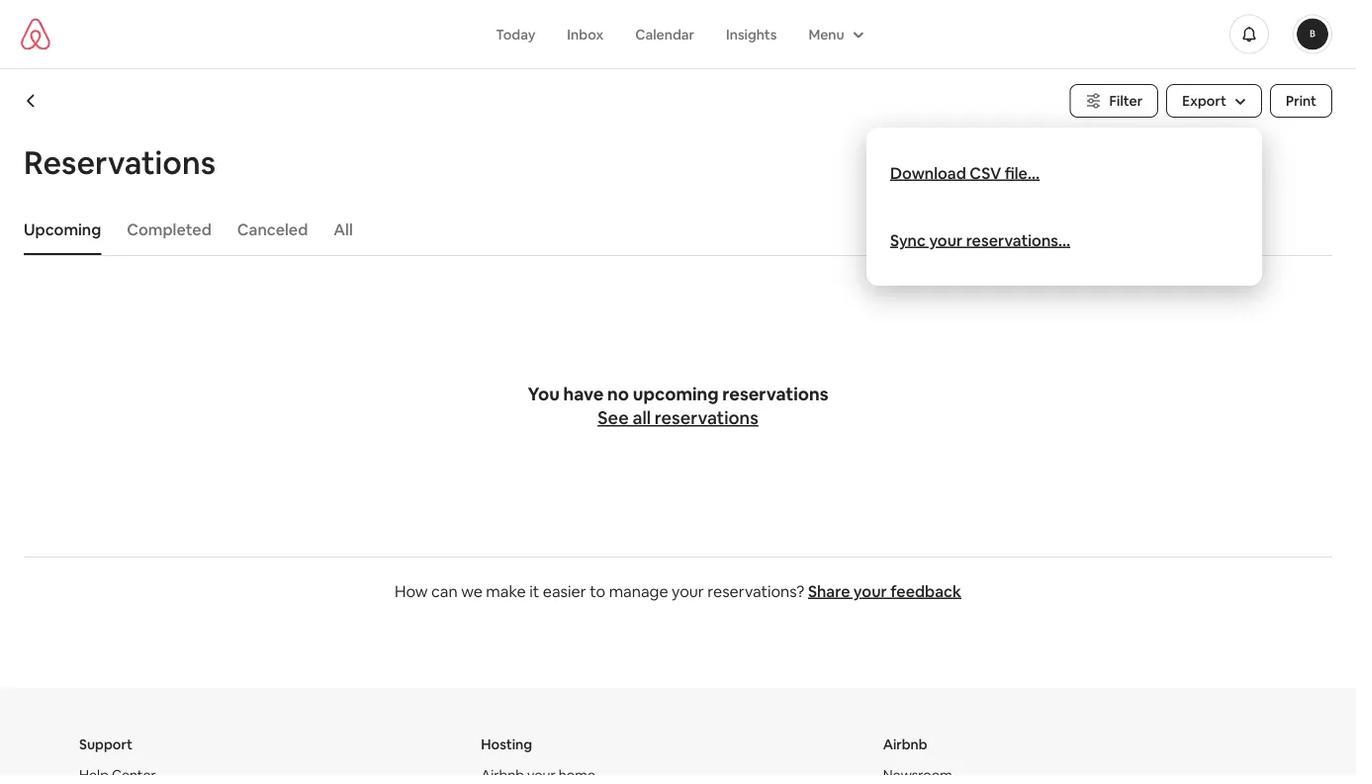 Task type: locate. For each thing, give the bounding box(es) containing it.
all
[[334, 219, 353, 239]]

group
[[793, 15, 876, 53]]

all
[[633, 407, 651, 430]]

today link
[[480, 15, 552, 53]]

your right "sync"
[[930, 230, 963, 250]]

canceled button
[[227, 210, 318, 249]]

sync your reservations…
[[891, 230, 1071, 250]]

file…
[[1005, 163, 1040, 183]]

completed
[[127, 219, 212, 239]]

upcoming
[[24, 219, 101, 239]]

download csv file…
[[891, 163, 1040, 183]]

manage
[[609, 581, 668, 602]]

can
[[432, 581, 458, 602]]

all button
[[324, 210, 363, 249]]

share
[[808, 581, 850, 602]]

inbox link
[[552, 15, 620, 53]]

tab list containing upcoming
[[14, 204, 1333, 255]]

insights
[[726, 25, 777, 43]]

you have no upcoming reservations see all reservations
[[528, 383, 829, 430]]

print
[[1286, 92, 1317, 110]]

your
[[930, 230, 963, 250], [672, 581, 704, 602], [854, 581, 887, 602]]

easier
[[543, 581, 586, 602]]

calendar
[[635, 25, 695, 43]]

export
[[1183, 92, 1227, 110]]

filter
[[1110, 92, 1143, 110]]

download csv file… button
[[891, 163, 1040, 183]]

2 horizontal spatial your
[[930, 230, 963, 250]]

inbox
[[567, 25, 604, 43]]

have
[[564, 383, 604, 406]]

your right manage
[[672, 581, 704, 602]]

how
[[395, 581, 428, 602]]

to
[[590, 581, 606, 602]]

reservations
[[24, 142, 216, 183]]

your right share on the right bottom of the page
[[854, 581, 887, 602]]

how can we make it easier to manage your reservations? share your feedback
[[395, 581, 962, 602]]

reservations?
[[708, 581, 805, 602]]

reservations…
[[966, 230, 1071, 250]]

sync your reservations… button
[[891, 230, 1071, 250]]

1 vertical spatial reservations
[[655, 407, 759, 430]]

tab list
[[14, 204, 1333, 255]]

reservations
[[723, 383, 829, 406], [655, 407, 759, 430]]

see
[[598, 407, 629, 430]]



Task type: vqa. For each thing, say whether or not it's contained in the screenshot.
Completed 'button'
yes



Task type: describe. For each thing, give the bounding box(es) containing it.
support
[[79, 736, 133, 754]]

see all reservations button
[[598, 407, 759, 430]]

upcoming
[[633, 383, 719, 406]]

sync
[[891, 230, 926, 250]]

export button
[[1167, 84, 1263, 118]]

insights link
[[710, 15, 793, 53]]

it
[[530, 581, 540, 602]]

make
[[486, 581, 526, 602]]

we
[[461, 581, 483, 602]]

print button
[[1271, 84, 1333, 118]]

upcoming button
[[14, 210, 111, 249]]

airbnb
[[883, 736, 928, 754]]

calendar link
[[620, 15, 710, 53]]

hosting
[[481, 736, 532, 754]]

0 horizontal spatial your
[[672, 581, 704, 602]]

1 horizontal spatial your
[[854, 581, 887, 602]]

share your feedback button
[[808, 581, 962, 602]]

today
[[496, 25, 536, 43]]

no
[[608, 383, 629, 406]]

filter button
[[1070, 84, 1159, 118]]

0 vertical spatial reservations
[[723, 383, 829, 406]]

go back image
[[24, 93, 40, 109]]

feedback
[[891, 581, 962, 602]]

csv
[[970, 163, 1002, 183]]

canceled
[[237, 219, 308, 239]]

download
[[891, 163, 967, 183]]

completed button
[[117, 210, 221, 249]]

you
[[528, 383, 560, 406]]



